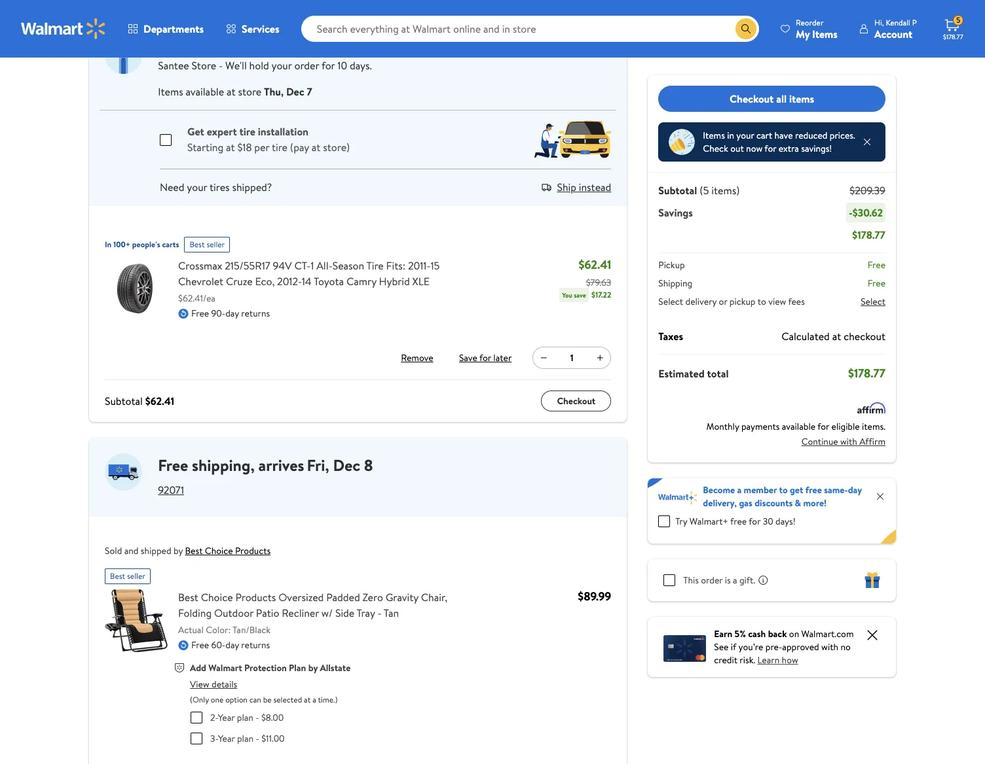 Task type: vqa. For each thing, say whether or not it's contained in the screenshot.
$209.39
yes



Task type: locate. For each thing, give the bounding box(es) containing it.
your down auto
[[272, 58, 292, 73]]

1 horizontal spatial $62.41
[[579, 257, 611, 273]]

one
[[211, 695, 224, 706]]

1 vertical spatial to
[[779, 484, 788, 497]]

free for 90-
[[191, 307, 209, 320]]

0 vertical spatial fulfillment logo image
[[105, 37, 142, 74]]

best choice products oversized padded zero gravity chair, folding outdoor patio recliner w/ side tray - tan, with add-on services, actual color: tan/black, 1 in cart image
[[105, 590, 168, 653]]

to left get
[[779, 484, 788, 497]]

estimated
[[658, 366, 705, 381]]

fulfillment logo image left santee
[[105, 37, 142, 74]]

get expert tire installation starting at $18 per tire (pay at store)
[[187, 124, 350, 155]]

1 horizontal spatial order
[[701, 574, 723, 587]]

clear search field text image
[[720, 23, 730, 34]]

items right my
[[812, 27, 838, 41]]

select down shipping
[[658, 295, 683, 308]]

at left checkout
[[832, 329, 841, 344]]

0 horizontal spatial with
[[821, 641, 838, 654]]

view
[[768, 295, 786, 308]]

your inside items in your cart have reduced prices. check out now for extra savings!
[[736, 129, 754, 142]]

1 horizontal spatial 1
[[570, 352, 574, 365]]

$11.00
[[261, 733, 285, 746]]

free inside become a member to get free same-day delivery, gas discounts & more!
[[805, 484, 822, 497]]

0 horizontal spatial seller
[[127, 571, 145, 582]]

1 vertical spatial dec
[[333, 455, 360, 477]]

0 vertical spatial returns
[[241, 307, 270, 320]]

items for items available at store thu, dec 7
[[158, 84, 183, 99]]

at right the (pay
[[312, 140, 321, 155]]

installation at auto care center santee store - we'll hold your order for 10 days.
[[158, 35, 376, 73]]

dec for thu,
[[286, 84, 304, 99]]

0 horizontal spatial order
[[294, 58, 319, 73]]

items inside items in your cart have reduced prices. check out now for extra savings!
[[703, 129, 725, 142]]

- inside best choice products oversized padded zero gravity chair, folding outdoor patio recliner w/ side tray - tan actual color: tan/black
[[377, 606, 382, 621]]

1 vertical spatial available
[[782, 420, 815, 434]]

returns down tan/black
[[241, 639, 270, 652]]

1 vertical spatial day
[[848, 484, 862, 497]]

1 horizontal spatial checkout
[[730, 92, 774, 106]]

best up folding
[[178, 591, 198, 605]]

for
[[321, 58, 335, 73], [765, 142, 776, 155], [479, 352, 491, 365], [817, 420, 829, 434], [749, 515, 761, 529]]

1 horizontal spatial available
[[782, 420, 815, 434]]

oversized
[[278, 591, 324, 605]]

for left 10
[[321, 58, 335, 73]]

$62.41
[[579, 257, 611, 273], [145, 394, 174, 409]]

- left we'll
[[219, 58, 223, 73]]

close nudge image
[[862, 137, 872, 147]]

free inside free shipping , arrives fri, dec 8 92071
[[158, 455, 188, 477]]

checkout
[[844, 329, 885, 344]]

day down cruze
[[225, 307, 239, 320]]

to
[[758, 295, 766, 308], [779, 484, 788, 497]]

days.
[[350, 58, 372, 73]]

1 select from the left
[[658, 295, 683, 308]]

select up checkout
[[861, 295, 885, 308]]

pickup
[[658, 259, 685, 272]]

1 vertical spatial items
[[158, 84, 183, 99]]

fulfillment logo image left 92071
[[105, 454, 142, 491]]

tire
[[239, 124, 255, 139], [272, 140, 288, 155]]

1 horizontal spatial select
[[861, 295, 885, 308]]

available inside monthly payments available for eligible items. continue with affirm
[[782, 420, 815, 434]]

taxes
[[658, 329, 683, 344]]

plan
[[237, 712, 253, 725], [237, 733, 254, 746]]

1 left all-
[[311, 259, 314, 273]]

1 horizontal spatial dec
[[333, 455, 360, 477]]

checkout down increase quantity crossmax 215/55r17 94v ct-1 all-season tire fits: 2011-15 chevrolet cruze eco, 2012-14 toyota camry hybrid xle, current quantity 1 image
[[557, 395, 596, 408]]

affirm image
[[858, 403, 885, 414]]

1 right decrease quantity crossmax 215/55r17 94v ct-1 all-season tire fits: 2011-15 chevrolet cruze eco, 2012-14 toyota camry hybrid xle, current quantity 1 icon
[[570, 352, 574, 365]]

in 100+ people's carts alert
[[105, 232, 179, 253]]

by right plan
[[308, 662, 318, 675]]

santee
[[158, 58, 189, 73]]

get expert tire installation, starting at $18 per tire (pay at store), page will refresh upon selection element
[[160, 124, 350, 155]]

choice inside best choice products oversized padded zero gravity chair, folding outdoor patio recliner w/ side tray - tan actual color: tan/black
[[201, 591, 233, 605]]

in
[[727, 129, 734, 142]]

free
[[868, 259, 885, 272], [868, 277, 885, 290], [191, 307, 209, 320], [158, 455, 188, 477], [191, 639, 209, 652]]

in 100+ people's carts
[[105, 239, 179, 250]]

1 horizontal spatial to
[[779, 484, 788, 497]]

ct-
[[294, 259, 311, 273]]

estimated total
[[658, 366, 729, 381]]

best up crossmax
[[190, 239, 205, 250]]

0 vertical spatial a
[[737, 484, 742, 497]]

1 vertical spatial seller
[[127, 571, 145, 582]]

0 vertical spatial order
[[294, 58, 319, 73]]

1 vertical spatial year
[[218, 733, 235, 746]]

learn more about gifting image
[[758, 576, 768, 586]]

at up we'll
[[238, 35, 252, 57]]

0 horizontal spatial $62.41
[[145, 394, 174, 409]]

seller for the top best seller alert
[[207, 239, 225, 250]]

2 vertical spatial items
[[703, 129, 725, 142]]

1 horizontal spatial seller
[[207, 239, 225, 250]]

best seller alert down and
[[105, 564, 151, 585]]

- left "$8.00"
[[256, 712, 259, 725]]

seller for the bottom best seller alert
[[127, 571, 145, 582]]

1 horizontal spatial free
[[805, 484, 822, 497]]

0 horizontal spatial select
[[658, 295, 683, 308]]

0 vertical spatial year
[[218, 712, 235, 725]]

dec inside free shipping , arrives fri, dec 8 92071
[[333, 455, 360, 477]]

with down eligible
[[840, 435, 857, 448]]

1 vertical spatial returns
[[241, 639, 270, 652]]

0 vertical spatial dec
[[286, 84, 304, 99]]

your right in
[[736, 129, 754, 142]]

best seller up crossmax
[[190, 239, 225, 250]]

plan down option
[[237, 712, 253, 725]]

0 horizontal spatial by
[[174, 545, 183, 558]]

items
[[789, 92, 814, 106]]

at right selected
[[304, 695, 311, 706]]

dec left 8
[[333, 455, 360, 477]]

choice up outdoor
[[201, 591, 233, 605]]

items.
[[862, 420, 885, 434]]

1 fulfillment logo image from the top
[[105, 37, 142, 74]]

out
[[730, 142, 744, 155]]

2 vertical spatial $178.77
[[848, 365, 885, 382]]

0 vertical spatial best seller
[[190, 239, 225, 250]]

at inside view details (only one option can be selected at a time.)
[[304, 695, 311, 706]]

0 vertical spatial seller
[[207, 239, 225, 250]]

0 vertical spatial plan
[[237, 712, 253, 725]]

plan for $8.00
[[237, 712, 253, 725]]

search icon image
[[741, 24, 751, 34]]

a right is in the bottom right of the page
[[733, 574, 737, 587]]

at inside installation at auto care center santee store - we'll hold your order for 10 days.
[[238, 35, 252, 57]]

0 vertical spatial available
[[186, 84, 224, 99]]

try
[[675, 515, 687, 529]]

free down gas
[[730, 515, 747, 529]]

1 horizontal spatial items
[[703, 129, 725, 142]]

1 vertical spatial free
[[730, 515, 747, 529]]

2 select from the left
[[861, 295, 885, 308]]

2 fulfillment logo image from the top
[[105, 454, 142, 491]]

banner
[[648, 479, 896, 544]]

1 horizontal spatial tire
[[272, 140, 288, 155]]

1 vertical spatial choice
[[201, 591, 233, 605]]

tire
[[366, 259, 384, 273]]

for right save
[[479, 352, 491, 365]]

best choice products link
[[185, 545, 271, 558]]

best seller alert up crossmax
[[184, 232, 230, 253]]

0 vertical spatial free
[[805, 484, 822, 497]]

1 returns from the top
[[241, 307, 270, 320]]

1 vertical spatial plan
[[237, 733, 254, 746]]

same-
[[824, 484, 848, 497]]

free right get
[[805, 484, 822, 497]]

$178.77 up affirm icon
[[848, 365, 885, 382]]

1 vertical spatial with
[[821, 641, 838, 654]]

at left the store
[[227, 84, 235, 99]]

capital one credit card image
[[664, 633, 706, 662]]

choice right shipped
[[205, 545, 233, 558]]

select for select button
[[861, 295, 885, 308]]

view details (only one option can be selected at a time.)
[[190, 678, 338, 706]]

2 vertical spatial a
[[313, 695, 316, 706]]

2 vertical spatial your
[[187, 180, 207, 195]]

1 vertical spatial your
[[736, 129, 754, 142]]

crossmax 215/55r17 94v ct-1 all-season tire fits: 2011-15 chevrolet cruze eco, 2012-14 toyota camry hybrid xle link
[[178, 258, 452, 289]]

available down store
[[186, 84, 224, 99]]

1
[[311, 259, 314, 273], [570, 352, 574, 365]]

plan down 2-year plan - $8.00
[[237, 733, 254, 746]]

for inside items in your cart have reduced prices. check out now for extra savings!
[[765, 142, 776, 155]]

1 horizontal spatial best seller
[[190, 239, 225, 250]]

checkout for checkout all items
[[730, 92, 774, 106]]

walmart
[[209, 662, 242, 675]]

0 vertical spatial 1
[[311, 259, 314, 273]]

sold and shipped by best choice products
[[105, 545, 271, 558]]

free
[[805, 484, 822, 497], [730, 515, 747, 529]]

$178.77
[[943, 32, 963, 41], [852, 228, 885, 242], [848, 365, 885, 382]]

0 vertical spatial subtotal
[[658, 183, 697, 198]]

fits:
[[386, 259, 405, 273]]

0 vertical spatial your
[[272, 58, 292, 73]]

best seller alert
[[184, 232, 230, 253], [105, 564, 151, 585]]

2 returns from the top
[[241, 639, 270, 652]]

- left the 'tan'
[[377, 606, 382, 621]]

1 vertical spatial best seller
[[110, 571, 145, 582]]

increase quantity crossmax 215/55r17 94v ct-1 all-season tire fits: 2011-15 chevrolet cruze eco, 2012-14 toyota camry hybrid xle, current quantity 1 image
[[595, 353, 605, 363]]

available
[[186, 84, 224, 99], [782, 420, 815, 434]]

year for 3-
[[218, 733, 235, 746]]

fulfillment logo image inside free shipping, arrives fri, dec 8 92071 element
[[105, 454, 142, 491]]

1 vertical spatial subtotal
[[105, 394, 143, 409]]

for up continue
[[817, 420, 829, 434]]

tire up $18 at top left
[[239, 124, 255, 139]]

returns for recliner
[[241, 639, 270, 652]]

items down santee
[[158, 84, 183, 99]]

season
[[332, 259, 364, 273]]

1 vertical spatial tire
[[272, 140, 288, 155]]

continue with affirm link
[[801, 432, 885, 453]]

1 horizontal spatial with
[[840, 435, 857, 448]]

2-Year plan - $8.00 checkbox
[[191, 712, 202, 724]]

with inside monthly payments available for eligible items. continue with affirm
[[840, 435, 857, 448]]

order left is in the bottom right of the page
[[701, 574, 723, 587]]

2 year from the top
[[218, 733, 235, 746]]

services button
[[215, 13, 291, 45]]

tan/black
[[233, 624, 271, 637]]

2 vertical spatial day
[[225, 639, 239, 652]]

1 vertical spatial by
[[308, 662, 318, 675]]

and
[[124, 545, 138, 558]]

we'll
[[225, 58, 247, 73]]

order down care
[[294, 58, 319, 73]]

year down 'one'
[[218, 712, 235, 725]]

checkout inside "checkout all items" 'button'
[[730, 92, 774, 106]]

0 horizontal spatial subtotal
[[105, 394, 143, 409]]

pickup
[[729, 295, 755, 308]]

100+
[[113, 239, 130, 250]]

by right shipped
[[174, 545, 183, 558]]

0 vertical spatial checkout
[[730, 92, 774, 106]]

folding
[[178, 606, 212, 621]]

xle
[[412, 274, 430, 289]]

for inside monthly payments available for eligible items. continue with affirm
[[817, 420, 829, 434]]

$178.77 down $30.62
[[852, 228, 885, 242]]

outdoor
[[214, 606, 253, 621]]

tires
[[210, 180, 230, 195]]

back
[[768, 628, 787, 641]]

0 horizontal spatial free
[[730, 515, 747, 529]]

checkout
[[730, 92, 774, 106], [557, 395, 596, 408]]

items inside "reorder my items"
[[812, 27, 838, 41]]

choice
[[205, 545, 233, 558], [201, 591, 233, 605]]

0 horizontal spatial best seller alert
[[105, 564, 151, 585]]

fees
[[788, 295, 805, 308]]

starting
[[187, 140, 223, 155]]

close walmart plus section image
[[875, 492, 885, 502]]

tire down installation at the top left of the page
[[272, 140, 288, 155]]

day left "close walmart plus section" image
[[848, 484, 862, 497]]

seller down and
[[127, 571, 145, 582]]

pre-
[[765, 641, 782, 654]]

more!
[[803, 497, 827, 510]]

0 vertical spatial products
[[235, 545, 271, 558]]

1 horizontal spatial your
[[272, 58, 292, 73]]

with inside see if you're pre-approved with no credit risk.
[[821, 641, 838, 654]]

shipping
[[658, 277, 692, 290]]

fulfillment logo image
[[105, 37, 142, 74], [105, 454, 142, 491]]

none checkbox inside get expert tire installation, starting at $18 per tire (pay at store), page will refresh upon selection element
[[160, 126, 172, 138]]

0 horizontal spatial items
[[158, 84, 183, 99]]

your left tires
[[187, 180, 207, 195]]

-$30.62
[[849, 206, 883, 220]]

0 horizontal spatial dec
[[286, 84, 304, 99]]

a left time.)
[[313, 695, 316, 706]]

day down color:
[[225, 639, 239, 652]]

14
[[302, 274, 312, 289]]

subtotal
[[658, 183, 697, 198], [105, 394, 143, 409]]

checkout inside checkout button
[[557, 395, 596, 408]]

0 horizontal spatial checkout
[[557, 395, 596, 408]]

0 vertical spatial $62.41
[[579, 257, 611, 273]]

best choice products oversized padded zero gravity chair, folding outdoor patio recliner w/ side tray - tan link
[[178, 590, 452, 622]]

ship
[[557, 180, 576, 195]]

2 horizontal spatial your
[[736, 129, 754, 142]]

1 vertical spatial checkout
[[557, 395, 596, 408]]

available up continue
[[782, 420, 815, 434]]

0 vertical spatial to
[[758, 295, 766, 308]]

crossmax 215/55r17 94v ct-1 all-season tire fits: 2011-15 chevrolet cruze eco, 2012-14 toyota camry hybrid xle, with add-on services, $62.41/ea, 1 in cart image
[[105, 258, 168, 321]]

to left view at the top right of page
[[758, 295, 766, 308]]

1 vertical spatial $62.41
[[145, 394, 174, 409]]

free 60-day returns
[[191, 639, 270, 652]]

0 vertical spatial items
[[812, 27, 838, 41]]

$178.77 down 5
[[943, 32, 963, 41]]

1 vertical spatial products
[[235, 591, 276, 605]]

$62.41 inside $62.41 $79.63 you save $17.22
[[579, 257, 611, 273]]

items left in
[[703, 129, 725, 142]]

gifting image
[[865, 573, 880, 589]]

year down 2-year plan - $8.00
[[218, 733, 235, 746]]

0 vertical spatial day
[[225, 307, 239, 320]]

at
[[238, 35, 252, 57], [227, 84, 235, 99], [226, 140, 235, 155], [312, 140, 321, 155], [832, 329, 841, 344], [304, 695, 311, 706]]

10
[[337, 58, 347, 73]]

subtotal for subtotal (5 items)
[[658, 183, 697, 198]]

1 plan from the top
[[237, 712, 253, 725]]

seller up crossmax
[[207, 239, 225, 250]]

1 inside crossmax 215/55r17 94v ct-1 all-season tire fits: 2011-15 chevrolet cruze eco, 2012-14 toyota camry hybrid xle $62.41/ea
[[311, 259, 314, 273]]

-
[[219, 58, 223, 73], [849, 206, 853, 220], [377, 606, 382, 621], [256, 712, 259, 725], [256, 733, 259, 746]]

dec left 7
[[286, 84, 304, 99]]

0 horizontal spatial 1
[[311, 259, 314, 273]]

2-year plan - $8.00
[[210, 712, 284, 725]]

this order is a gift.
[[683, 574, 755, 587]]

1 horizontal spatial subtotal
[[658, 183, 697, 198]]

your
[[272, 58, 292, 73], [736, 129, 754, 142], [187, 180, 207, 195]]

60-
[[211, 639, 225, 652]]

cart
[[756, 129, 772, 142]]

1 vertical spatial fulfillment logo image
[[105, 454, 142, 491]]

7
[[307, 84, 312, 99]]

with left the no
[[821, 641, 838, 654]]

checkout left all
[[730, 92, 774, 106]]

3-Year plan - $11.00 checkbox
[[191, 733, 202, 745]]

2 plan from the top
[[237, 733, 254, 746]]

returns down eco, at the top of page
[[241, 307, 270, 320]]

for right now at the right
[[765, 142, 776, 155]]

a right become on the right
[[737, 484, 742, 497]]

- down $209.39 on the top
[[849, 206, 853, 220]]

in
[[105, 239, 111, 250]]

2 horizontal spatial items
[[812, 27, 838, 41]]

get
[[790, 484, 803, 497]]

None checkbox
[[160, 126, 172, 138]]

2-
[[210, 712, 218, 725]]

best seller down and
[[110, 571, 145, 582]]

shipped
[[141, 545, 171, 558]]

chair,
[[421, 591, 447, 605]]

1 year from the top
[[218, 712, 235, 725]]

kendall
[[886, 17, 910, 28]]

Search search field
[[301, 16, 759, 42]]

1 vertical spatial order
[[701, 574, 723, 587]]

1 horizontal spatial best seller alert
[[184, 232, 230, 253]]

0 vertical spatial with
[[840, 435, 857, 448]]

0 vertical spatial tire
[[239, 124, 255, 139]]

eligible
[[831, 420, 860, 434]]

on
[[789, 628, 799, 641]]

w/
[[321, 606, 333, 621]]

best down sold
[[110, 571, 125, 582]]



Task type: describe. For each thing, give the bounding box(es) containing it.
earn
[[714, 628, 732, 641]]

order inside installation at auto care center santee store - we'll hold your order for 10 days.
[[294, 58, 319, 73]]

92071
[[158, 483, 184, 498]]

banner containing become a member to get free same-day delivery, gas discounts & more!
[[648, 479, 896, 544]]

free shipping, arrives fri, dec 8 92071 element
[[89, 438, 627, 506]]

best right shipped
[[185, 545, 203, 558]]

add
[[190, 662, 206, 675]]

3-
[[210, 733, 218, 746]]

credit
[[714, 654, 737, 667]]

arrives
[[258, 455, 304, 477]]

you
[[562, 291, 572, 300]]

best inside best choice products oversized padded zero gravity chair, folding outdoor patio recliner w/ side tray - tan actual color: tan/black
[[178, 591, 198, 605]]

select for select delivery or pickup to view fees
[[658, 295, 683, 308]]

people's
[[132, 239, 160, 250]]

a inside view details (only one option can be selected at a time.)
[[313, 695, 316, 706]]

decrease quantity crossmax 215/55r17 94v ct-1 all-season tire fits: 2011-15 chevrolet cruze eco, 2012-14 toyota camry hybrid xle, current quantity 1 image
[[539, 353, 549, 363]]

member
[[744, 484, 777, 497]]

for left 30 on the bottom of page
[[749, 515, 761, 529]]

walmart image
[[21, 18, 106, 39]]

camry
[[346, 274, 376, 289]]

affirm
[[859, 435, 885, 448]]

monthly payments available for eligible items. continue with affirm
[[706, 420, 885, 448]]

tan
[[384, 606, 399, 621]]

1 vertical spatial $178.77
[[852, 228, 885, 242]]

$62.41 $79.63 you save $17.22
[[562, 257, 611, 301]]

0 vertical spatial best seller alert
[[184, 232, 230, 253]]

dec for fri,
[[333, 455, 360, 477]]

total
[[707, 366, 729, 381]]

your inside installation at auto care center santee store - we'll hold your order for 10 days.
[[272, 58, 292, 73]]

0 horizontal spatial best seller
[[110, 571, 145, 582]]

save for later
[[459, 352, 512, 365]]

$17.22
[[591, 289, 611, 301]]

departments button
[[117, 13, 215, 45]]

chevrolet
[[178, 274, 223, 289]]

day for crossmax 215/55r17 94v ct-1 all-season tire fits: 2011-15 chevrolet cruze eco, 2012-14 toyota camry hybrid xle
[[225, 307, 239, 320]]

or
[[719, 295, 727, 308]]

checkout all items button
[[658, 86, 885, 112]]

hi,
[[874, 17, 884, 28]]

1 vertical spatial 1
[[570, 352, 574, 365]]

products inside best choice products oversized padded zero gravity chair, folding outdoor patio recliner w/ side tray - tan actual color: tan/black
[[235, 591, 276, 605]]

This order is a gift. checkbox
[[664, 575, 675, 587]]

subtotal $62.41
[[105, 394, 174, 409]]

my
[[796, 27, 810, 41]]

$18
[[237, 140, 252, 155]]

- left $11.00
[[256, 733, 259, 746]]

departments
[[143, 22, 204, 36]]

free for shipping
[[158, 455, 188, 477]]

day inside become a member to get free same-day delivery, gas discounts & more!
[[848, 484, 862, 497]]

learn how
[[758, 654, 798, 667]]

1 horizontal spatial by
[[308, 662, 318, 675]]

patio
[[256, 606, 279, 621]]

fri,
[[307, 455, 329, 477]]

returns for chevrolet
[[241, 307, 270, 320]]

items for items in your cart have reduced prices. check out now for extra savings!
[[703, 129, 725, 142]]

is
[[725, 574, 731, 587]]

gas
[[739, 497, 752, 510]]

hi, kendall p account
[[874, 17, 917, 41]]

for inside installation at auto care center santee store - we'll hold your order for 10 days.
[[321, 58, 335, 73]]

&
[[795, 497, 801, 510]]

have
[[774, 129, 793, 142]]

best choice products oversized padded zero gravity chair, folding outdoor patio recliner w/ side tray - tan actual color: tan/black
[[178, 591, 447, 637]]

subtotal for subtotal $62.41
[[105, 394, 143, 409]]

0 vertical spatial $178.77
[[943, 32, 963, 41]]

15
[[431, 259, 440, 273]]

walmart plus image
[[658, 492, 698, 505]]

reorder my items
[[796, 17, 838, 41]]

free for 60-
[[191, 639, 209, 652]]

payments
[[741, 420, 780, 434]]

0 horizontal spatial tire
[[239, 124, 255, 139]]

remove
[[401, 352, 433, 365]]

carts
[[162, 239, 179, 250]]

gravity
[[386, 591, 418, 605]]

1 vertical spatial a
[[733, 574, 737, 587]]

0 horizontal spatial to
[[758, 295, 766, 308]]

see if you're pre-approved with no credit risk.
[[714, 641, 851, 667]]

year for 2-
[[218, 712, 235, 725]]

a inside become a member to get free same-day delivery, gas discounts & more!
[[737, 484, 742, 497]]

learn
[[758, 654, 780, 667]]

walmart+
[[689, 515, 728, 529]]

checkout all items
[[730, 92, 814, 106]]

hold
[[249, 58, 269, 73]]

(only
[[190, 695, 209, 706]]

actual
[[178, 624, 204, 637]]

$8.00
[[261, 712, 284, 725]]

items available at store thu, dec 7
[[158, 84, 312, 99]]

how
[[782, 654, 798, 667]]

prices.
[[830, 129, 855, 142]]

all-
[[316, 259, 332, 273]]

ship instead
[[557, 180, 611, 195]]

can
[[249, 695, 261, 706]]

dismiss capital one banner image
[[865, 628, 880, 644]]

0 vertical spatial by
[[174, 545, 183, 558]]

walmart.com
[[801, 628, 854, 641]]

time.)
[[318, 695, 338, 706]]

Try Walmart+ free for 30 days! checkbox
[[658, 516, 670, 528]]

for inside button
[[479, 352, 491, 365]]

savings!
[[801, 142, 832, 155]]

services
[[242, 22, 279, 36]]

items)
[[711, 183, 740, 198]]

try walmart+ free for 30 days!
[[675, 515, 796, 529]]

$62.41/ea
[[178, 292, 215, 305]]

reduced price image
[[669, 129, 695, 155]]

0 horizontal spatial your
[[187, 180, 207, 195]]

0 vertical spatial choice
[[205, 545, 233, 558]]

fulfillment logo image for installation at auto care center
[[105, 37, 142, 74]]

zero
[[362, 591, 383, 605]]

at left $18 at top left
[[226, 140, 235, 155]]

account
[[874, 27, 912, 41]]

selected
[[273, 695, 302, 706]]

view
[[190, 678, 209, 691]]

fulfillment logo image for free shipping
[[105, 454, 142, 491]]

no
[[841, 641, 851, 654]]

installation
[[258, 124, 308, 139]]

cruze
[[226, 274, 253, 289]]

become
[[703, 484, 735, 497]]

1 vertical spatial best seller alert
[[105, 564, 151, 585]]

items in your cart have reduced prices. check out now for extra savings!
[[703, 129, 855, 155]]

Walmart Site-Wide search field
[[301, 16, 759, 42]]

day for best choice products oversized padded zero gravity chair, folding outdoor patio recliner w/ side tray - tan
[[225, 639, 239, 652]]

- inside installation at auto care center santee store - we'll hold your order for 10 days.
[[219, 58, 223, 73]]

save
[[459, 352, 477, 365]]

remove button
[[396, 348, 438, 369]]

store
[[192, 58, 216, 73]]

reorder
[[796, 17, 824, 28]]

discounts
[[755, 497, 793, 510]]

plan for $11.00
[[237, 733, 254, 746]]

,
[[250, 455, 255, 477]]

instead
[[579, 180, 611, 195]]

to inside become a member to get free same-day delivery, gas discounts & more!
[[779, 484, 788, 497]]

earn 5% cash back on walmart.com
[[714, 628, 854, 641]]

check
[[703, 142, 728, 155]]

checkout for checkout
[[557, 395, 596, 408]]

installation
[[158, 35, 234, 57]]

be
[[263, 695, 272, 706]]

get
[[187, 124, 204, 139]]

save
[[574, 291, 586, 300]]

0 horizontal spatial available
[[186, 84, 224, 99]]



